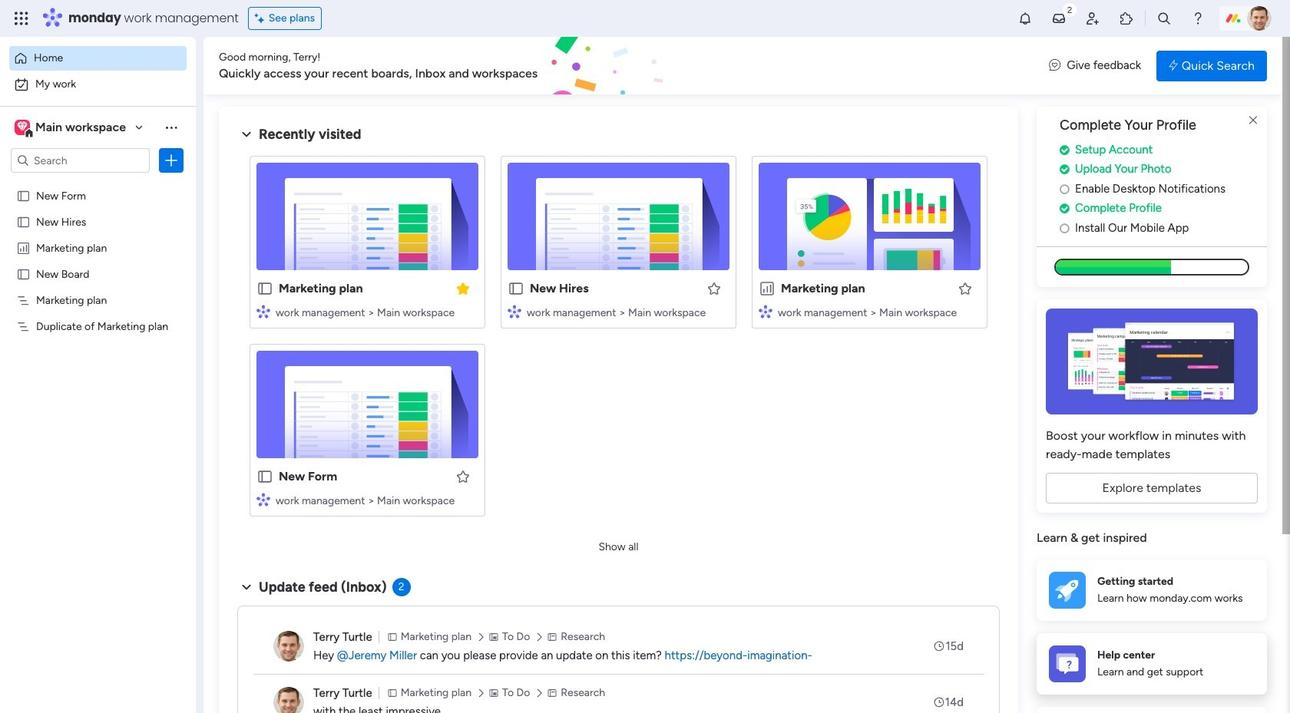 Task type: vqa. For each thing, say whether or not it's contained in the screenshot.
BANNER LOGO to the left
no



Task type: locate. For each thing, give the bounding box(es) containing it.
remove from favorites image
[[455, 281, 471, 296]]

help center element
[[1037, 633, 1267, 695]]

0 vertical spatial check circle image
[[1060, 164, 1070, 175]]

help image
[[1190, 11, 1206, 26]]

circle o image
[[1060, 183, 1070, 195], [1060, 223, 1070, 234]]

2 circle o image from the top
[[1060, 223, 1070, 234]]

public dashboard image
[[759, 280, 776, 297]]

check circle image
[[1060, 164, 1070, 175], [1060, 203, 1070, 214]]

add to favorites image
[[707, 281, 722, 296], [958, 281, 973, 296]]

search everything image
[[1157, 11, 1172, 26]]

option
[[9, 46, 187, 71], [9, 72, 187, 97], [0, 182, 196, 185]]

workspace options image
[[164, 120, 179, 135]]

2 add to favorites image from the left
[[958, 281, 973, 296]]

2 check circle image from the top
[[1060, 203, 1070, 214]]

v2 user feedback image
[[1049, 57, 1061, 74]]

1 vertical spatial terry turtle image
[[273, 687, 304, 713]]

workspace selection element
[[15, 118, 128, 138]]

1 vertical spatial option
[[9, 72, 187, 97]]

0 vertical spatial circle o image
[[1060, 183, 1070, 195]]

getting started element
[[1037, 560, 1267, 621]]

1 vertical spatial circle o image
[[1060, 223, 1070, 234]]

2 element
[[392, 578, 411, 597]]

invite members image
[[1085, 11, 1101, 26]]

public board image
[[16, 188, 31, 203], [16, 214, 31, 229], [16, 266, 31, 281], [257, 468, 273, 485]]

1 horizontal spatial public board image
[[508, 280, 525, 297]]

list box
[[0, 179, 196, 546]]

0 horizontal spatial public board image
[[257, 280, 273, 297]]

close recently visited image
[[237, 125, 256, 144]]

1 add to favorites image from the left
[[707, 281, 722, 296]]

terry turtle image
[[273, 631, 304, 662], [273, 687, 304, 713]]

1 public board image from the left
[[257, 280, 273, 297]]

2 image
[[1063, 1, 1077, 18]]

quick search results list box
[[237, 144, 1000, 535]]

check circle image
[[1060, 144, 1070, 156]]

see plans image
[[255, 10, 269, 27]]

0 horizontal spatial add to favorites image
[[707, 281, 722, 296]]

2 public board image from the left
[[508, 280, 525, 297]]

add to favorites image for first public board icon from right
[[707, 281, 722, 296]]

1 vertical spatial check circle image
[[1060, 203, 1070, 214]]

public board image
[[257, 280, 273, 297], [508, 280, 525, 297]]

templates image image
[[1051, 309, 1253, 415]]

options image
[[164, 153, 179, 168]]

terry turtle image
[[1247, 6, 1272, 31]]

0 vertical spatial terry turtle image
[[273, 631, 304, 662]]

0 vertical spatial option
[[9, 46, 187, 71]]

1 horizontal spatial add to favorites image
[[958, 281, 973, 296]]



Task type: describe. For each thing, give the bounding box(es) containing it.
update feed image
[[1051, 11, 1067, 26]]

v2 bolt switch image
[[1169, 57, 1178, 74]]

workspace image
[[15, 119, 30, 136]]

Search in workspace field
[[32, 152, 128, 169]]

public dashboard image
[[16, 240, 31, 255]]

add to favorites image for public dashboard image
[[958, 281, 973, 296]]

1 terry turtle image from the top
[[273, 631, 304, 662]]

notifications image
[[1018, 11, 1033, 26]]

close update feed (inbox) image
[[237, 578, 256, 597]]

add to favorites image
[[455, 469, 471, 484]]

select product image
[[14, 11, 29, 26]]

1 check circle image from the top
[[1060, 164, 1070, 175]]

dapulse x slim image
[[1244, 111, 1263, 130]]

2 vertical spatial option
[[0, 182, 196, 185]]

1 circle o image from the top
[[1060, 183, 1070, 195]]

monday marketplace image
[[1119, 11, 1134, 26]]

workspace image
[[17, 119, 28, 136]]

2 terry turtle image from the top
[[273, 687, 304, 713]]



